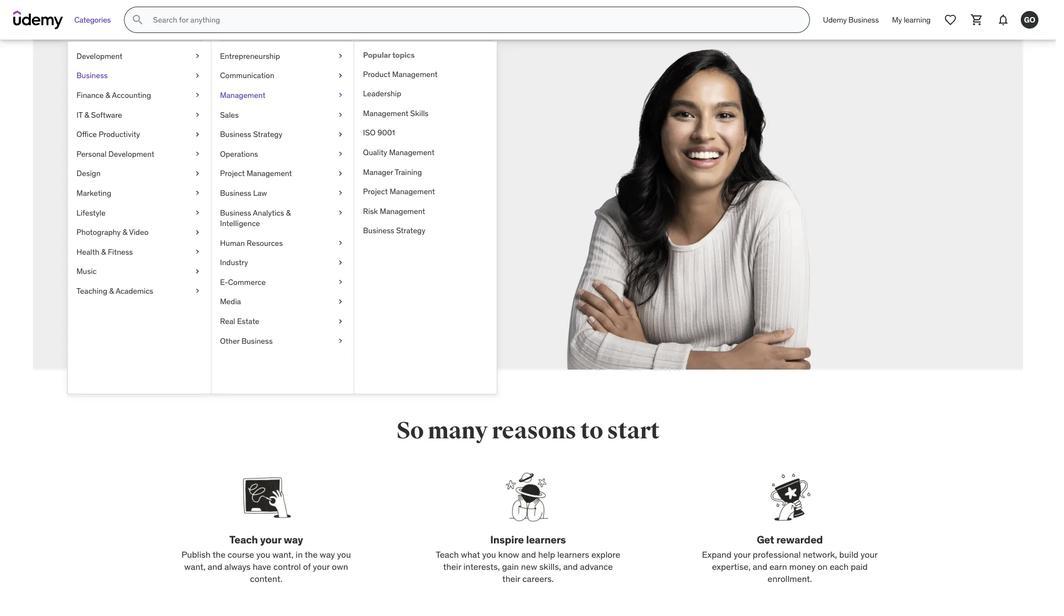 Task type: vqa. For each thing, say whether or not it's contained in the screenshot.
Product Management at left
yes



Task type: describe. For each thing, give the bounding box(es) containing it.
including
[[230, 220, 272, 233]]

change
[[318, 206, 352, 219]]

shopping cart with 0 items image
[[971, 13, 984, 26]]

management inside management link
[[220, 90, 266, 100]]

each
[[830, 561, 849, 573]]

personal development link
[[68, 144, 211, 164]]

human resources link
[[211, 233, 354, 253]]

intelligence
[[220, 218, 260, 228]]

iso 9001
[[363, 128, 395, 138]]

build
[[840, 549, 859, 560]]

network,
[[803, 549, 838, 560]]

help
[[539, 549, 556, 560]]

rewarded
[[777, 533, 824, 547]]

manager training
[[363, 167, 422, 177]]

start
[[607, 417, 660, 445]]

estate
[[237, 316, 260, 326]]

xsmall image for entrepreneurship
[[336, 51, 345, 61]]

business law
[[220, 188, 267, 198]]

risk management link
[[354, 201, 497, 221]]

manager training link
[[354, 162, 497, 182]]

categories button
[[68, 7, 117, 33]]

xsmall image for real estate
[[336, 316, 345, 327]]

so many reasons to start
[[397, 417, 660, 445]]

product
[[363, 69, 391, 79]]

instructor
[[250, 206, 295, 219]]

inspire
[[491, 533, 524, 547]]

risk management
[[363, 206, 425, 216]]

xsmall image for project management
[[336, 168, 345, 179]]

leadership
[[363, 89, 402, 98]]

0 vertical spatial way
[[284, 533, 303, 547]]

iso 9001 link
[[354, 123, 497, 143]]

project management link for business law
[[211, 164, 354, 183]]

productivity
[[99, 129, 140, 139]]

management up law
[[247, 168, 292, 178]]

business down estate
[[242, 336, 273, 346]]

advance
[[580, 561, 613, 573]]

enrollment.
[[768, 574, 813, 585]]

2 you from the left
[[337, 549, 351, 560]]

professional
[[753, 549, 801, 560]]

xsmall image for lifestyle
[[193, 207, 202, 218]]

fitness
[[108, 247, 133, 257]]

xsmall image for design
[[193, 168, 202, 179]]

of
[[303, 561, 311, 573]]

udemy
[[824, 15, 847, 25]]

media
[[220, 297, 241, 307]]

software
[[91, 110, 122, 120]]

interests,
[[464, 561, 500, 573]]

new
[[521, 561, 538, 573]]

xsmall image for music
[[193, 266, 202, 277]]

management inside management skills link
[[363, 108, 409, 118]]

teaching
[[77, 286, 107, 296]]

content.
[[250, 574, 283, 585]]

teaching & academics link
[[68, 281, 211, 301]]

with
[[195, 168, 253, 203]]

operations
[[220, 149, 258, 159]]

e-commerce link
[[211, 273, 354, 292]]

1 vertical spatial learners
[[558, 549, 590, 560]]

video
[[129, 227, 149, 237]]

product management
[[363, 69, 438, 79]]

management skills
[[363, 108, 429, 118]]

your inside the come teach with us become an instructor and change lives — including your own
[[275, 220, 295, 233]]

submit search image
[[131, 13, 144, 26]]

strategy inside management element
[[396, 226, 426, 236]]

health & fitness
[[77, 247, 133, 257]]

xsmall image for sales
[[336, 109, 345, 120]]

xsmall image for photography & video
[[193, 227, 202, 238]]

& for software
[[85, 110, 89, 120]]

xsmall image for development
[[193, 51, 202, 61]]

other business
[[220, 336, 273, 346]]

design
[[77, 168, 101, 178]]

business link
[[68, 66, 211, 85]]

expand
[[702, 549, 732, 560]]

my
[[893, 15, 903, 25]]

publish
[[182, 549, 211, 560]]

business strategy for the business strategy link to the left
[[220, 129, 283, 139]]

finance
[[77, 90, 104, 100]]

project for risk
[[363, 187, 388, 196]]

paid
[[851, 561, 868, 573]]

0 horizontal spatial business strategy link
[[211, 125, 354, 144]]

xsmall image for other business
[[336, 336, 345, 346]]

lifestyle link
[[68, 203, 211, 223]]

xsmall image for marketing
[[193, 188, 202, 199]]

business law link
[[211, 183, 354, 203]]

e-
[[220, 277, 228, 287]]

own inside teach your way publish the course you want, in the way you want, and always have control of your own content.
[[332, 561, 348, 573]]

real estate link
[[211, 312, 354, 331]]

& for fitness
[[101, 247, 106, 257]]

photography
[[77, 227, 121, 237]]

analytics
[[253, 208, 284, 218]]

popular topics
[[363, 50, 415, 60]]

media link
[[211, 292, 354, 312]]

your right the of
[[313, 561, 330, 573]]

own inside the come teach with us become an instructor and change lives — including your own
[[298, 220, 317, 233]]

1 horizontal spatial their
[[503, 574, 521, 585]]

business up the an
[[220, 188, 251, 198]]

and inside the come teach with us become an instructor and change lives — including your own
[[298, 206, 315, 219]]

your up have
[[260, 533, 282, 547]]

9001
[[378, 128, 395, 138]]

you inside inspire learners teach what you know and help learners explore their interests, gain new skills, and advance their careers.
[[483, 549, 496, 560]]

become
[[195, 206, 234, 219]]

personal
[[77, 149, 107, 159]]

money
[[790, 561, 816, 573]]

control
[[274, 561, 301, 573]]

e-commerce
[[220, 277, 266, 287]]

training
[[395, 167, 422, 177]]

xsmall image for business strategy
[[336, 129, 345, 140]]

xsmall image for e-commerce
[[336, 277, 345, 288]]

xsmall image for industry
[[336, 257, 345, 268]]

& inside business analytics & intelligence
[[286, 208, 291, 218]]

inspire learners teach what you know and help learners explore their interests, gain new skills, and advance their careers.
[[436, 533, 621, 585]]

my learning
[[893, 15, 931, 25]]

teach inside teach your way publish the course you want, in the way you want, and always have control of your own content.
[[230, 533, 258, 547]]

xsmall image for teaching & academics
[[193, 286, 202, 297]]

quality
[[363, 147, 388, 157]]

xsmall image for media
[[336, 297, 345, 307]]

photography & video link
[[68, 223, 211, 242]]

0 horizontal spatial strategy
[[253, 129, 283, 139]]

personal development
[[77, 149, 154, 159]]

& for academics
[[109, 286, 114, 296]]

my learning link
[[886, 7, 938, 33]]

Search for anything text field
[[151, 10, 797, 29]]

office
[[77, 129, 97, 139]]

expertise,
[[713, 561, 751, 573]]

business inside 'link'
[[77, 71, 108, 80]]

what
[[461, 549, 480, 560]]

1 horizontal spatial want,
[[273, 549, 294, 560]]

and right skills,
[[564, 561, 578, 573]]

quality management link
[[354, 143, 497, 162]]

xsmall image for it & software
[[193, 109, 202, 120]]



Task type: locate. For each thing, give the bounding box(es) containing it.
1 horizontal spatial you
[[337, 549, 351, 560]]

your up expertise, in the bottom of the page
[[734, 549, 751, 560]]

1 vertical spatial their
[[503, 574, 521, 585]]

want, up the control
[[273, 549, 294, 560]]

1 horizontal spatial teach
[[436, 549, 459, 560]]

music
[[77, 266, 97, 276]]

development link
[[68, 46, 211, 66]]

wishlist image
[[945, 13, 958, 26]]

management down training
[[390, 187, 435, 196]]

1 the from the left
[[213, 549, 226, 560]]

business strategy link down risk management
[[354, 221, 497, 241]]

xsmall image for health & fitness
[[193, 247, 202, 257]]

1 vertical spatial strategy
[[396, 226, 426, 236]]

go link
[[1017, 7, 1044, 33]]

1 vertical spatial business strategy
[[363, 226, 426, 236]]

0 horizontal spatial want,
[[184, 561, 206, 573]]

development
[[77, 51, 123, 61], [108, 149, 154, 159]]

1 horizontal spatial the
[[305, 549, 318, 560]]

and left earn
[[753, 561, 768, 573]]

careers.
[[523, 574, 554, 585]]

us
[[258, 168, 288, 203]]

xsmall image inside development link
[[193, 51, 202, 61]]

their down what
[[444, 561, 462, 573]]

to
[[581, 417, 603, 445]]

business down risk
[[363, 226, 395, 236]]

xsmall image for office productivity
[[193, 129, 202, 140]]

xsmall image inside industry link
[[336, 257, 345, 268]]

0 horizontal spatial you
[[256, 549, 270, 560]]

xsmall image for business law
[[336, 188, 345, 199]]

your up paid
[[861, 549, 878, 560]]

other
[[220, 336, 240, 346]]

your down instructor
[[275, 220, 295, 233]]

0 vertical spatial want,
[[273, 549, 294, 560]]

& right it
[[85, 110, 89, 120]]

1 horizontal spatial project management
[[363, 187, 435, 196]]

project for business
[[220, 168, 245, 178]]

1 horizontal spatial project management link
[[354, 182, 497, 201]]

1 vertical spatial project
[[363, 187, 388, 196]]

always
[[225, 561, 251, 573]]

business up intelligence
[[220, 208, 251, 218]]

other business link
[[211, 331, 354, 351]]

xsmall image for business
[[193, 70, 202, 81]]

way
[[284, 533, 303, 547], [320, 549, 335, 560]]

1 horizontal spatial business strategy
[[363, 226, 426, 236]]

the right in in the left bottom of the page
[[305, 549, 318, 560]]

management right risk
[[380, 206, 425, 216]]

skills,
[[540, 561, 561, 573]]

xsmall image inside teaching & academics link
[[193, 286, 202, 297]]

leadership link
[[354, 84, 497, 103]]

and
[[298, 206, 315, 219], [522, 549, 536, 560], [208, 561, 222, 573], [564, 561, 578, 573], [753, 561, 768, 573]]

business inside business analytics & intelligence
[[220, 208, 251, 218]]

management up training
[[389, 147, 435, 157]]

xsmall image inside lifestyle link
[[193, 207, 202, 218]]

health
[[77, 247, 99, 257]]

teach
[[276, 138, 347, 172]]

business strategy down risk management
[[363, 226, 426, 236]]

xsmall image inside music link
[[193, 266, 202, 277]]

xsmall image inside finance & accounting "link"
[[193, 90, 202, 101]]

project management up risk management
[[363, 187, 435, 196]]

0 vertical spatial their
[[444, 561, 462, 573]]

1 horizontal spatial strategy
[[396, 226, 426, 236]]

& for accounting
[[106, 90, 110, 100]]

office productivity
[[77, 129, 140, 139]]

and inside get rewarded expand your professional network, build your expertise, and earn money on each paid enrollment.
[[753, 561, 768, 573]]

teach left what
[[436, 549, 459, 560]]

0 horizontal spatial the
[[213, 549, 226, 560]]

& right the teaching
[[109, 286, 114, 296]]

know
[[499, 549, 520, 560]]

and left always
[[208, 561, 222, 573]]

topics
[[393, 50, 415, 60]]

go
[[1025, 15, 1036, 25]]

management element
[[354, 42, 497, 394]]

learners up help
[[526, 533, 566, 547]]

an
[[236, 206, 248, 219]]

it & software link
[[68, 105, 211, 125]]

xsmall image for management
[[336, 90, 345, 101]]

0 vertical spatial strategy
[[253, 129, 283, 139]]

1 vertical spatial business strategy link
[[354, 221, 497, 241]]

project down operations
[[220, 168, 245, 178]]

get
[[757, 533, 775, 547]]

0 vertical spatial learners
[[526, 533, 566, 547]]

project management for management
[[363, 187, 435, 196]]

0 horizontal spatial project management link
[[211, 164, 354, 183]]

1 vertical spatial project management
[[363, 187, 435, 196]]

management inside 'quality management' link
[[389, 147, 435, 157]]

and left change
[[298, 206, 315, 219]]

gain
[[502, 561, 519, 573]]

xsmall image inside media link
[[336, 297, 345, 307]]

0 horizontal spatial way
[[284, 533, 303, 547]]

xsmall image inside entrepreneurship link
[[336, 51, 345, 61]]

business strategy up operations
[[220, 129, 283, 139]]

quality management
[[363, 147, 435, 157]]

management skills link
[[354, 103, 497, 123]]

1 vertical spatial want,
[[184, 561, 206, 573]]

3 you from the left
[[483, 549, 496, 560]]

xsmall image inside business 'link'
[[193, 70, 202, 81]]

business analytics & intelligence link
[[211, 203, 354, 233]]

development down categories dropdown button
[[77, 51, 123, 61]]

development down office productivity link at the top of page
[[108, 149, 154, 159]]

want, down publish
[[184, 561, 206, 573]]

teach inside inspire learners teach what you know and help learners explore their interests, gain new skills, and advance their careers.
[[436, 549, 459, 560]]

0 horizontal spatial their
[[444, 561, 462, 573]]

& right the health
[[101, 247, 106, 257]]

1 horizontal spatial business strategy link
[[354, 221, 497, 241]]

come
[[195, 138, 271, 172]]

finance & accounting link
[[68, 85, 211, 105]]

xsmall image for communication
[[336, 70, 345, 81]]

way right in in the left bottom of the page
[[320, 549, 335, 560]]

1 vertical spatial development
[[108, 149, 154, 159]]

communication link
[[211, 66, 354, 85]]

business analytics & intelligence
[[220, 208, 291, 228]]

xsmall image inside health & fitness link
[[193, 247, 202, 257]]

commerce
[[228, 277, 266, 287]]

the left course
[[213, 549, 226, 560]]

course
[[228, 549, 254, 560]]

xsmall image inside office productivity link
[[193, 129, 202, 140]]

project management link for risk management
[[354, 182, 497, 201]]

xsmall image inside the other business link
[[336, 336, 345, 346]]

& left video
[[123, 227, 127, 237]]

you up have
[[256, 549, 270, 560]]

photography & video
[[77, 227, 149, 237]]

xsmall image inside sales link
[[336, 109, 345, 120]]

2 the from the left
[[305, 549, 318, 560]]

1 vertical spatial teach
[[436, 549, 459, 560]]

sales
[[220, 110, 239, 120]]

1 vertical spatial way
[[320, 549, 335, 560]]

development inside development link
[[77, 51, 123, 61]]

xsmall image
[[193, 51, 202, 61], [336, 51, 345, 61], [193, 70, 202, 81], [336, 70, 345, 81], [336, 90, 345, 101], [193, 109, 202, 120], [336, 129, 345, 140], [193, 168, 202, 179], [193, 188, 202, 199], [336, 188, 345, 199], [193, 207, 202, 218], [336, 207, 345, 218], [193, 227, 202, 238], [336, 238, 345, 249], [193, 247, 202, 257], [193, 266, 202, 277], [336, 277, 345, 288], [336, 336, 345, 346]]

xsmall image inside business analytics & intelligence link
[[336, 207, 345, 218]]

reasons
[[492, 417, 577, 445]]

0 vertical spatial own
[[298, 220, 317, 233]]

0 vertical spatial business strategy
[[220, 129, 283, 139]]

and inside teach your way publish the course you want, in the way you want, and always have control of your own content.
[[208, 561, 222, 573]]

project management
[[220, 168, 292, 178], [363, 187, 435, 196]]

—
[[218, 220, 227, 233]]

management inside product management link
[[393, 69, 438, 79]]

& right finance on the top
[[106, 90, 110, 100]]

business inside management element
[[363, 226, 395, 236]]

office productivity link
[[68, 125, 211, 144]]

management inside risk management link
[[380, 206, 425, 216]]

xsmall image for finance & accounting
[[193, 90, 202, 101]]

project management link up law
[[211, 164, 354, 183]]

0 vertical spatial development
[[77, 51, 123, 61]]

project management link down training
[[354, 182, 497, 201]]

xsmall image inside e-commerce 'link'
[[336, 277, 345, 288]]

notifications image
[[997, 13, 1011, 26]]

& inside "link"
[[106, 90, 110, 100]]

learners
[[526, 533, 566, 547], [558, 549, 590, 560]]

xsmall image inside design link
[[193, 168, 202, 179]]

management link
[[211, 85, 354, 105]]

your
[[275, 220, 295, 233], [260, 533, 282, 547], [734, 549, 751, 560], [861, 549, 878, 560], [313, 561, 330, 573]]

many
[[428, 417, 488, 445]]

in
[[296, 549, 303, 560]]

1 you from the left
[[256, 549, 270, 560]]

popular
[[363, 50, 391, 60]]

0 vertical spatial business strategy link
[[211, 125, 354, 144]]

1 horizontal spatial own
[[332, 561, 348, 573]]

0 horizontal spatial business strategy
[[220, 129, 283, 139]]

it
[[77, 110, 83, 120]]

& right analytics
[[286, 208, 291, 218]]

music link
[[68, 262, 211, 281]]

xsmall image for operations
[[336, 149, 345, 159]]

teach
[[230, 533, 258, 547], [436, 549, 459, 560]]

udemy image
[[13, 10, 63, 29]]

business strategy for right the business strategy link
[[363, 226, 426, 236]]

management down communication
[[220, 90, 266, 100]]

0 vertical spatial teach
[[230, 533, 258, 547]]

xsmall image inside 'marketing' link
[[193, 188, 202, 199]]

risk
[[363, 206, 378, 216]]

xsmall image inside personal development link
[[193, 149, 202, 159]]

xsmall image inside communication link
[[336, 70, 345, 81]]

xsmall image inside human resources link
[[336, 238, 345, 249]]

business up finance on the top
[[77, 71, 108, 80]]

and up new
[[522, 549, 536, 560]]

xsmall image for personal development
[[193, 149, 202, 159]]

business right udemy
[[849, 15, 879, 25]]

strategy down sales link
[[253, 129, 283, 139]]

teach up course
[[230, 533, 258, 547]]

learners up skills,
[[558, 549, 590, 560]]

way up in in the left bottom of the page
[[284, 533, 303, 547]]

project inside management element
[[363, 187, 388, 196]]

0 horizontal spatial project management
[[220, 168, 292, 178]]

business strategy link down management link
[[211, 125, 354, 144]]

udemy business
[[824, 15, 879, 25]]

the
[[213, 549, 226, 560], [305, 549, 318, 560]]

& for video
[[123, 227, 127, 237]]

1 vertical spatial own
[[332, 561, 348, 573]]

management up 9001
[[363, 108, 409, 118]]

business
[[849, 15, 879, 25], [77, 71, 108, 80], [220, 129, 251, 139], [220, 188, 251, 198], [220, 208, 251, 218], [363, 226, 395, 236], [242, 336, 273, 346]]

project management link
[[211, 164, 354, 183], [354, 182, 497, 201]]

project management inside management element
[[363, 187, 435, 196]]

project management up law
[[220, 168, 292, 178]]

come teach with us become an instructor and change lives — including your own
[[195, 138, 352, 233]]

resources
[[247, 238, 283, 248]]

strategy
[[253, 129, 283, 139], [396, 226, 426, 236]]

0 horizontal spatial project
[[220, 168, 245, 178]]

0 horizontal spatial teach
[[230, 533, 258, 547]]

1 horizontal spatial project
[[363, 187, 388, 196]]

xsmall image inside it & software link
[[193, 109, 202, 120]]

strategy down risk management link
[[396, 226, 426, 236]]

0 horizontal spatial own
[[298, 220, 317, 233]]

1 horizontal spatial way
[[320, 549, 335, 560]]

business strategy link
[[211, 125, 354, 144], [354, 221, 497, 241]]

manager
[[363, 167, 393, 177]]

you up interests,
[[483, 549, 496, 560]]

0 vertical spatial project management
[[220, 168, 292, 178]]

xsmall image inside photography & video link
[[193, 227, 202, 238]]

project down manager
[[363, 187, 388, 196]]

academics
[[116, 286, 153, 296]]

xsmall image inside real estate link
[[336, 316, 345, 327]]

development inside personal development link
[[108, 149, 154, 159]]

sales link
[[211, 105, 354, 125]]

skills
[[411, 108, 429, 118]]

earn
[[770, 561, 788, 573]]

their down gain
[[503, 574, 521, 585]]

human resources
[[220, 238, 283, 248]]

xsmall image for human resources
[[336, 238, 345, 249]]

business strategy inside management element
[[363, 226, 426, 236]]

xsmall image inside the operations link
[[336, 149, 345, 159]]

you right in in the left bottom of the page
[[337, 549, 351, 560]]

xsmall image inside the business law link
[[336, 188, 345, 199]]

management down topics at the left of the page
[[393, 69, 438, 79]]

have
[[253, 561, 271, 573]]

0 vertical spatial project
[[220, 168, 245, 178]]

xsmall image inside management link
[[336, 90, 345, 101]]

entrepreneurship link
[[211, 46, 354, 66]]

want,
[[273, 549, 294, 560], [184, 561, 206, 573]]

2 horizontal spatial you
[[483, 549, 496, 560]]

xsmall image
[[193, 90, 202, 101], [336, 109, 345, 120], [193, 129, 202, 140], [193, 149, 202, 159], [336, 149, 345, 159], [336, 168, 345, 179], [336, 257, 345, 268], [193, 286, 202, 297], [336, 297, 345, 307], [336, 316, 345, 327]]

business up operations
[[220, 129, 251, 139]]

xsmall image for business analytics & intelligence
[[336, 207, 345, 218]]

project management for law
[[220, 168, 292, 178]]

lives
[[195, 220, 216, 233]]



